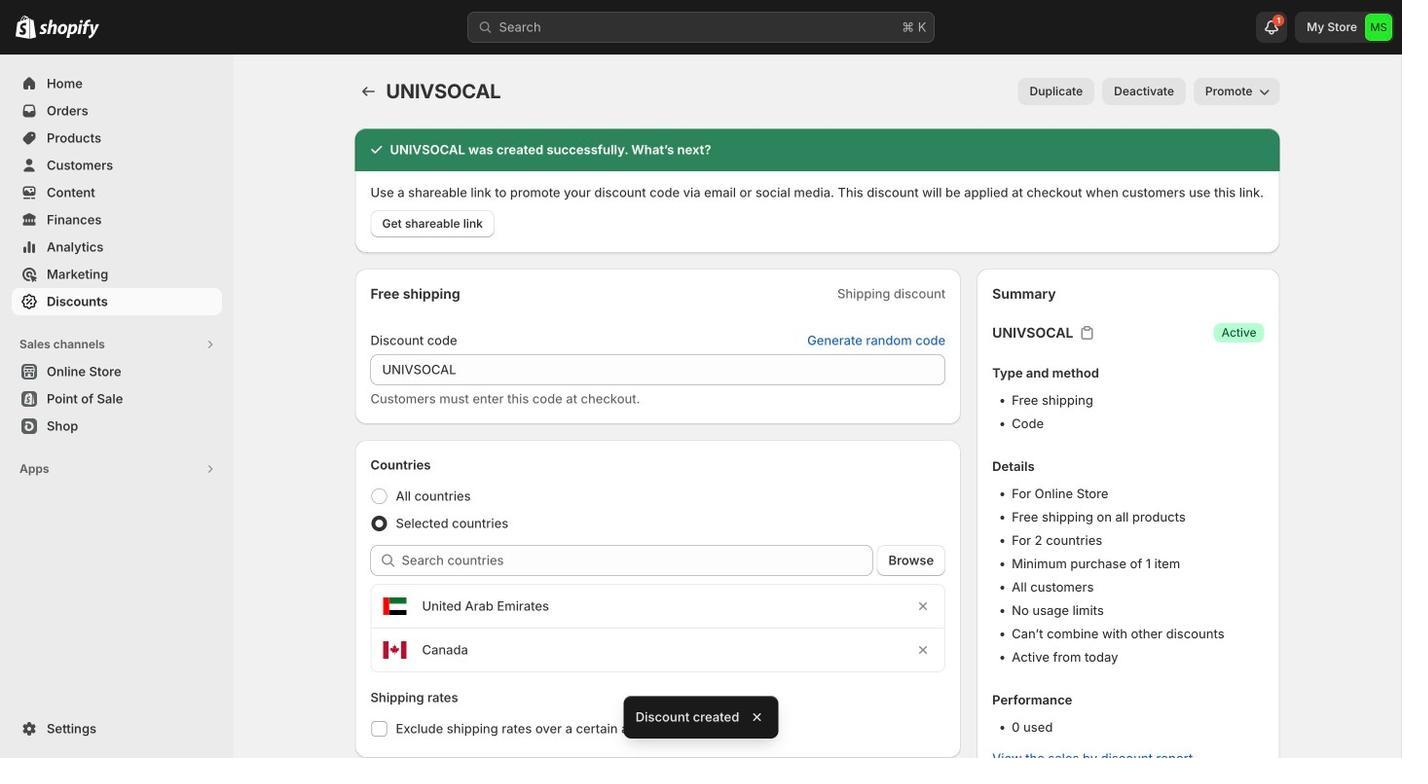 Task type: describe. For each thing, give the bounding box(es) containing it.
0 horizontal spatial shopify image
[[16, 15, 36, 39]]

my store image
[[1366, 14, 1393, 41]]



Task type: locate. For each thing, give the bounding box(es) containing it.
None text field
[[371, 355, 946, 386]]

1 horizontal spatial shopify image
[[39, 19, 99, 39]]

shopify image
[[16, 15, 36, 39], [39, 19, 99, 39]]

Search countries text field
[[402, 545, 873, 577]]



Task type: vqa. For each thing, say whether or not it's contained in the screenshot.
text field
yes



